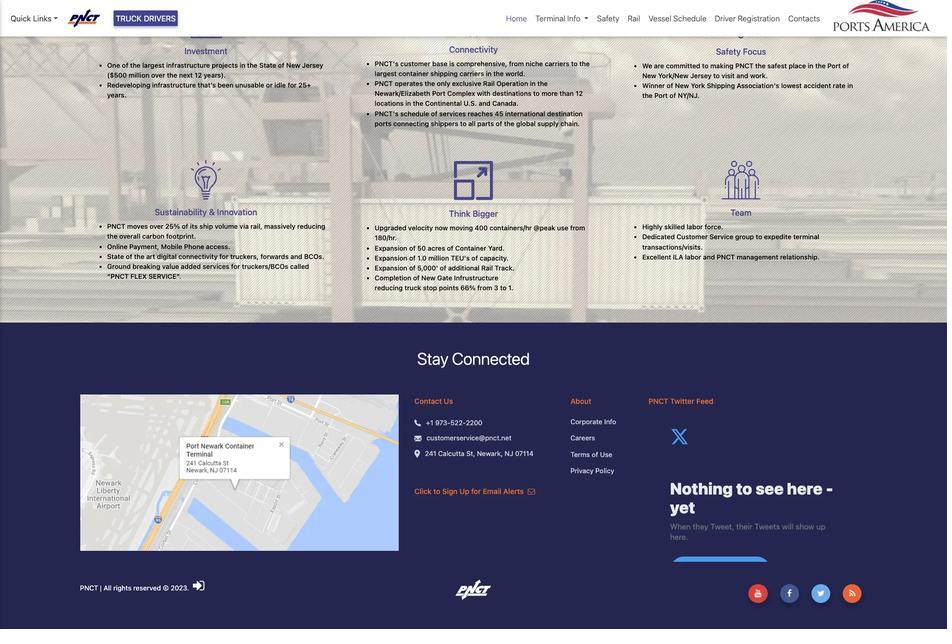Task type: vqa. For each thing, say whether or not it's contained in the screenshot.
are
yes



Task type: locate. For each thing, give the bounding box(es) containing it.
1 vertical spatial largest
[[375, 70, 397, 78]]

0 vertical spatial jersey
[[302, 61, 323, 69]]

2 expansion from the top
[[375, 254, 408, 262]]

0 horizontal spatial state
[[107, 253, 124, 261]]

niche
[[526, 60, 543, 68]]

added
[[181, 263, 201, 271]]

1 vertical spatial 12
[[576, 90, 583, 98]]

2 vertical spatial rail
[[482, 264, 493, 272]]

new down we
[[643, 72, 657, 80]]

truck
[[405, 284, 421, 292]]

new down 5,000' at the top
[[422, 274, 436, 282]]

of down the container
[[472, 254, 478, 262]]

port up rate
[[828, 62, 841, 70]]

of up idle
[[278, 61, 285, 69]]

safety left rail link
[[597, 14, 620, 23]]

port inside pnct's customer base is comprehensive, from niche carriers to the largest container shipping carriers in the world. pnct operates the only exclusive rail operation in the newark/elizabeth port complex with destinations to more than 12 locations in the continental u.s. and canada. pnct's schedule of services reaches 45 international destination ports connecting shippers to all parts of the global supply chain.
[[432, 90, 446, 98]]

reducing up bcos.
[[297, 223, 326, 231]]

1 pnct's from the top
[[375, 60, 399, 68]]

and right visit
[[737, 72, 749, 80]]

jersey up york
[[691, 72, 712, 80]]

to right 3
[[500, 284, 507, 292]]

million up redeveloping
[[129, 71, 150, 79]]

0 horizontal spatial 12
[[195, 71, 202, 79]]

think bigger image
[[453, 160, 494, 201]]

and down with in the right of the page
[[479, 100, 491, 108]]

and inside we are committed to making pnct the safest place in the port of new york/new jersey to visit and work. winner of new york shipping association's lowest accident rate in the port of ny/nj.
[[737, 72, 749, 80]]

largest up the operates
[[375, 70, 397, 78]]

to inside highly skilled labor force. dedicated customer service group to expedite terminal transactions/visits. excellent ila labor and pnct management relationship.
[[756, 233, 763, 241]]

investment
[[185, 46, 228, 56]]

pnct down safety focus
[[736, 62, 754, 70]]

exclusive
[[452, 80, 482, 88]]

click to sign up for email alerts link
[[415, 487, 535, 496]]

2 vertical spatial from
[[478, 284, 493, 292]]

in right rate
[[848, 82, 854, 90]]

york
[[691, 82, 706, 90]]

0 vertical spatial expansion
[[375, 244, 408, 252]]

state inside 'pnct moves over 25% of its ship volume via rail, massively reducing the overall carbon footprint. online payment, mobile phone access. state of the art digital connectivity for truckers, forwards and bcos. ground breaking value added services for truckers/bcos called "pnct flex service".'
[[107, 253, 124, 261]]

0 horizontal spatial carriers
[[460, 70, 484, 78]]

and up called
[[291, 253, 303, 261]]

truckers,
[[230, 253, 259, 261]]

the left only
[[425, 80, 435, 88]]

port up continental
[[432, 90, 446, 98]]

for down truckers,
[[231, 263, 240, 271]]

state down online
[[107, 253, 124, 261]]

million down acres
[[429, 254, 449, 262]]

rail down capacity.
[[482, 264, 493, 272]]

we
[[643, 62, 653, 70]]

state up or
[[259, 61, 276, 69]]

skilled
[[665, 223, 685, 231]]

reducing
[[297, 223, 326, 231], [375, 284, 403, 292]]

1 vertical spatial info
[[605, 418, 617, 426]]

of left its
[[182, 223, 188, 231]]

safety
[[597, 14, 620, 23], [716, 47, 741, 56]]

0 horizontal spatial safety
[[597, 14, 620, 23]]

email
[[483, 487, 502, 496]]

0 vertical spatial million
[[129, 71, 150, 79]]

info inside corporate info link
[[605, 418, 617, 426]]

0 vertical spatial largest
[[142, 61, 164, 69]]

1 vertical spatial infrastructure
[[152, 81, 196, 89]]

container
[[399, 70, 429, 78]]

of down continental
[[431, 110, 438, 118]]

drivers
[[144, 14, 176, 23]]

12 right than
[[576, 90, 583, 98]]

service".
[[149, 273, 181, 281]]

jersey inside we are committed to making pnct the safest place in the port of new york/new jersey to visit and work. winner of new york shipping association's lowest accident rate in the port of ny/nj.
[[691, 72, 712, 80]]

of left 50
[[409, 244, 416, 252]]

from left 3
[[478, 284, 493, 292]]

from up world.
[[509, 60, 524, 68]]

jersey
[[302, 61, 323, 69], [691, 72, 712, 80]]

focus
[[743, 47, 767, 56]]

to left sign
[[434, 487, 441, 496]]

1 horizontal spatial port
[[655, 92, 668, 100]]

07114
[[515, 450, 534, 458]]

carriers right niche
[[545, 60, 570, 68]]

0 vertical spatial 12
[[195, 71, 202, 79]]

0 vertical spatial services
[[440, 110, 466, 118]]

1 vertical spatial carriers
[[460, 70, 484, 78]]

carriers
[[545, 60, 570, 68], [460, 70, 484, 78]]

pnct's left the customer
[[375, 60, 399, 68]]

schedule
[[674, 14, 707, 23]]

1 horizontal spatial jersey
[[691, 72, 712, 80]]

for
[[288, 81, 297, 89], [220, 253, 229, 261], [231, 263, 240, 271], [472, 487, 481, 496]]

terminal
[[794, 233, 820, 241]]

of right one
[[122, 61, 128, 69]]

labor up the customer in the top of the page
[[687, 223, 703, 231]]

pnct inside we are committed to making pnct the safest place in the port of new york/new jersey to visit and work. winner of new york shipping association's lowest accident rate in the port of ny/nj.
[[736, 62, 754, 70]]

1 horizontal spatial carriers
[[545, 60, 570, 68]]

0 horizontal spatial million
[[129, 71, 150, 79]]

over left next
[[151, 71, 165, 79]]

rail link
[[624, 8, 645, 28]]

largest up redeveloping
[[142, 61, 164, 69]]

services inside pnct's customer base is comprehensive, from niche carriers to the largest container shipping carriers in the world. pnct operates the only exclusive rail operation in the newark/elizabeth port complex with destinations to more than 12 locations in the continental u.s. and canada. pnct's schedule of services reaches 45 international destination ports connecting shippers to all parts of the global supply chain.
[[440, 110, 466, 118]]

overall
[[119, 233, 140, 241]]

66%
[[461, 284, 476, 292]]

completion
[[375, 274, 412, 282]]

sustainability & innovation
[[155, 208, 257, 217]]

of left 5,000' at the top
[[409, 264, 416, 272]]

over inside one of the largest infrastructure projects in the state of new jersey ($500 million over the next 12 years). redeveloping infrastructure that's been unusable or idle for 25+ years.
[[151, 71, 165, 79]]

1 vertical spatial services
[[203, 263, 229, 271]]

0 vertical spatial over
[[151, 71, 165, 79]]

quick links link
[[10, 12, 58, 24]]

port down winner
[[655, 92, 668, 100]]

0 vertical spatial carriers
[[545, 60, 570, 68]]

sustainability
[[155, 208, 207, 217]]

in inside one of the largest infrastructure projects in the state of new jersey ($500 million over the next 12 years). redeveloping infrastructure that's been unusable or idle for 25+ years.
[[240, 61, 246, 69]]

0 horizontal spatial jersey
[[302, 61, 323, 69]]

and inside 'pnct moves over 25% of its ship volume via rail, massively reducing the overall carbon footprint. online payment, mobile phone access. state of the art digital connectivity for truckers, forwards and bcos. ground breaking value added services for truckers/bcos called "pnct flex service".'
[[291, 253, 303, 261]]

infrastructure up next
[[166, 61, 210, 69]]

calcutta
[[438, 450, 465, 458]]

1.0
[[418, 254, 427, 262]]

track.
[[495, 264, 515, 272]]

bcos.
[[304, 253, 324, 261]]

pnct up "locations"
[[375, 80, 393, 88]]

the up work.
[[756, 62, 766, 70]]

in down niche
[[530, 80, 536, 88]]

reducing inside upgraded velocity now moving 400 containers/hr @peak use from 180/hr. expansion of 50 acres of container yard. expansion of 1.0 million teu's of capacity. expansion of 5,000' of additional rail track. completion of new gate infrustructure reducing truck stop points 66% from 3 to 1.
[[375, 284, 403, 292]]

1 horizontal spatial state
[[259, 61, 276, 69]]

1 vertical spatial reducing
[[375, 284, 403, 292]]

to up the shipping
[[714, 72, 720, 80]]

links
[[33, 14, 52, 23]]

1 vertical spatial expansion
[[375, 254, 408, 262]]

association's
[[737, 82, 780, 90]]

largest inside one of the largest infrastructure projects in the state of new jersey ($500 million over the next 12 years). redeveloping infrastructure that's been unusable or idle for 25+ years.
[[142, 61, 164, 69]]

and inside pnct's customer base is comprehensive, from niche carriers to the largest container shipping carriers in the world. pnct operates the only exclusive rail operation in the newark/elizabeth port complex with destinations to more than 12 locations in the continental u.s. and canada. pnct's schedule of services reaches 45 international destination ports connecting shippers to all parts of the global supply chain.
[[479, 100, 491, 108]]

online
[[107, 243, 128, 251]]

world.
[[506, 70, 526, 78]]

0 vertical spatial info
[[568, 14, 581, 23]]

rail right 'safety' link at right
[[628, 14, 641, 23]]

phone
[[184, 243, 204, 251]]

1 horizontal spatial from
[[509, 60, 524, 68]]

for right up
[[472, 487, 481, 496]]

careers link
[[571, 434, 633, 444]]

pnct inside highly skilled labor force. dedicated customer service group to expedite terminal transactions/visits. excellent ila labor and pnct management relationship.
[[717, 253, 735, 261]]

bigger
[[473, 209, 498, 219]]

new up ny/nj.
[[675, 82, 690, 90]]

now
[[435, 224, 448, 232]]

continental
[[425, 100, 462, 108]]

2 horizontal spatial port
[[828, 62, 841, 70]]

in
[[240, 61, 246, 69], [808, 62, 814, 70], [486, 70, 492, 78], [530, 80, 536, 88], [848, 82, 854, 90], [406, 100, 411, 108]]

reducing down completion
[[375, 284, 403, 292]]

to left all in the top of the page
[[460, 120, 467, 128]]

art
[[146, 253, 155, 261]]

years).
[[204, 71, 226, 79]]

of up truck
[[413, 274, 420, 282]]

velocity
[[408, 224, 433, 232]]

and down service
[[704, 253, 715, 261]]

infrastructure down next
[[152, 81, 196, 89]]

the up accident
[[816, 62, 826, 70]]

to right group
[[756, 233, 763, 241]]

1 horizontal spatial 12
[[576, 90, 583, 98]]

capacity.
[[480, 254, 509, 262]]

the right niche
[[580, 60, 590, 68]]

0 horizontal spatial info
[[568, 14, 581, 23]]

the down winner
[[643, 92, 653, 100]]

info right terminal
[[568, 14, 581, 23]]

gate
[[438, 274, 453, 282]]

infrastructure
[[166, 61, 210, 69], [152, 81, 196, 89]]

0 vertical spatial state
[[259, 61, 276, 69]]

1 horizontal spatial largest
[[375, 70, 397, 78]]

12 right next
[[195, 71, 202, 79]]

home link
[[502, 8, 532, 28]]

+1 973-522-2200
[[426, 419, 483, 427]]

from inside pnct's customer base is comprehensive, from niche carriers to the largest container shipping carriers in the world. pnct operates the only exclusive rail operation in the newark/elizabeth port complex with destinations to more than 12 locations in the continental u.s. and canada. pnct's schedule of services reaches 45 international destination ports connecting shippers to all parts of the global supply chain.
[[509, 60, 524, 68]]

0 horizontal spatial from
[[478, 284, 493, 292]]

rail up with in the right of the page
[[483, 80, 495, 88]]

info inside terminal info link
[[568, 14, 581, 23]]

in right projects
[[240, 61, 246, 69]]

labor right ila
[[685, 253, 702, 261]]

pnct up overall
[[107, 223, 125, 231]]

1 vertical spatial jersey
[[691, 72, 712, 80]]

jersey up 25+
[[302, 61, 323, 69]]

0 horizontal spatial port
[[432, 90, 446, 98]]

driver registration link
[[711, 8, 785, 28]]

customerservice@pnct.net
[[427, 434, 512, 442]]

1 horizontal spatial reducing
[[375, 284, 403, 292]]

for right idle
[[288, 81, 297, 89]]

services up shippers
[[440, 110, 466, 118]]

destinations
[[493, 90, 532, 98]]

1 vertical spatial pnct's
[[375, 110, 399, 118]]

from right the use
[[571, 224, 586, 232]]

with
[[477, 90, 491, 98]]

0 vertical spatial reducing
[[297, 223, 326, 231]]

pnct's down "locations"
[[375, 110, 399, 118]]

info up 'careers' link
[[605, 418, 617, 426]]

terms of use
[[571, 451, 613, 459]]

1 horizontal spatial info
[[605, 418, 617, 426]]

terms of use link
[[571, 450, 633, 460]]

1 vertical spatial rail
[[483, 80, 495, 88]]

force.
[[705, 223, 724, 231]]

rail,
[[251, 223, 263, 231]]

+1
[[426, 419, 434, 427]]

click
[[415, 487, 432, 496]]

over up carbon
[[150, 223, 164, 231]]

to inside upgraded velocity now moving 400 containers/hr @peak use from 180/hr. expansion of 50 acres of container yard. expansion of 1.0 million teu's of capacity. expansion of 5,000' of additional rail track. completion of new gate infrustructure reducing truck stop points 66% from 3 to 1.
[[500, 284, 507, 292]]

management
[[737, 253, 779, 261]]

connectivity
[[179, 253, 218, 261]]

1 vertical spatial over
[[150, 223, 164, 231]]

1 horizontal spatial services
[[440, 110, 466, 118]]

pnct inside 'pnct moves over 25% of its ship volume via rail, massively reducing the overall carbon footprint. online payment, mobile phone access. state of the art digital connectivity for truckers, forwards and bcos. ground breaking value added services for truckers/bcos called "pnct flex service".'
[[107, 223, 125, 231]]

services down access.
[[203, 263, 229, 271]]

digital
[[157, 253, 177, 261]]

0 horizontal spatial largest
[[142, 61, 164, 69]]

in down newark/elizabeth
[[406, 100, 411, 108]]

that's
[[198, 81, 216, 89]]

largest inside pnct's customer base is comprehensive, from niche carriers to the largest container shipping carriers in the world. pnct operates the only exclusive rail operation in the newark/elizabeth port complex with destinations to more than 12 locations in the continental u.s. and canada. pnct's schedule of services reaches 45 international destination ports connecting shippers to all parts of the global supply chain.
[[375, 70, 397, 78]]

quick links
[[10, 14, 52, 23]]

1 horizontal spatial safety
[[716, 47, 741, 56]]

0 vertical spatial from
[[509, 60, 524, 68]]

forwards
[[261, 253, 289, 261]]

pnct inside pnct's customer base is comprehensive, from niche carriers to the largest container shipping carriers in the world. pnct operates the only exclusive rail operation in the newark/elizabeth port complex with destinations to more than 12 locations in the continental u.s. and canada. pnct's schedule of services reaches 45 international destination ports connecting shippers to all parts of the global supply chain.
[[375, 80, 393, 88]]

0 vertical spatial pnct's
[[375, 60, 399, 68]]

2 vertical spatial expansion
[[375, 264, 408, 272]]

1 vertical spatial state
[[107, 253, 124, 261]]

241 calcutta st, newark, nj 07114
[[425, 450, 534, 458]]

0 horizontal spatial reducing
[[297, 223, 326, 231]]

of left use
[[592, 451, 599, 459]]

carriers up exclusive
[[460, 70, 484, 78]]

st,
[[467, 450, 475, 458]]

the up schedule
[[413, 100, 424, 108]]

2 horizontal spatial from
[[571, 224, 586, 232]]

upgraded
[[375, 224, 407, 232]]

pnct's customer base is comprehensive, from niche carriers to the largest container shipping carriers in the world. pnct operates the only exclusive rail operation in the newark/elizabeth port complex with destinations to more than 12 locations in the continental u.s. and canada. pnct's schedule of services reaches 45 international destination ports connecting shippers to all parts of the global supply chain.
[[375, 60, 590, 128]]

0 vertical spatial safety
[[597, 14, 620, 23]]

1 vertical spatial from
[[571, 224, 586, 232]]

to left making on the right top
[[703, 62, 709, 70]]

chain.
[[561, 120, 580, 128]]

nj
[[505, 450, 514, 458]]

in right place
[[808, 62, 814, 70]]

3 expansion from the top
[[375, 264, 408, 272]]

the up online
[[107, 233, 118, 241]]

1 vertical spatial million
[[429, 254, 449, 262]]

new up 25+
[[286, 61, 301, 69]]

than
[[560, 90, 574, 98]]

policy
[[596, 467, 615, 475]]

1 horizontal spatial million
[[429, 254, 449, 262]]

1 vertical spatial safety
[[716, 47, 741, 56]]

0 horizontal spatial services
[[203, 263, 229, 271]]

info for terminal info
[[568, 14, 581, 23]]

from
[[509, 60, 524, 68], [571, 224, 586, 232], [478, 284, 493, 292]]

pnct down service
[[717, 253, 735, 261]]

12
[[195, 71, 202, 79], [576, 90, 583, 98]]

team image
[[721, 160, 762, 200]]

safety up making on the right top
[[716, 47, 741, 56]]



Task type: describe. For each thing, give the bounding box(es) containing it.
services inside 'pnct moves over 25% of its ship volume via rail, massively reducing the overall carbon footprint. online payment, mobile phone access. state of the art digital connectivity for truckers, forwards and bcos. ground breaking value added services for truckers/bcos called "pnct flex service".'
[[203, 263, 229, 271]]

acres
[[428, 244, 445, 252]]

innovation
[[217, 208, 257, 217]]

safety focus
[[716, 47, 767, 56]]

safety focus image
[[721, 0, 762, 39]]

parts
[[478, 120, 494, 128]]

upgraded velocity now moving 400 containers/hr @peak use from 180/hr. expansion of 50 acres of container yard. expansion of 1.0 million teu's of capacity. expansion of 5,000' of additional rail track. completion of new gate infrustructure reducing truck stop points 66% from 3 to 1.
[[375, 224, 586, 292]]

state inside one of the largest infrastructure projects in the state of new jersey ($500 million over the next 12 years). redeveloping infrastructure that's been unusable or idle for 25+ years.
[[259, 61, 276, 69]]

connectivity
[[449, 45, 498, 54]]

0 vertical spatial rail
[[628, 14, 641, 23]]

the down the payment,
[[134, 253, 145, 261]]

volume
[[215, 223, 238, 231]]

transactions/visits.
[[643, 243, 703, 251]]

million inside one of the largest infrastructure projects in the state of new jersey ($500 million over the next 12 years). redeveloping infrastructure that's been unusable or idle for 25+ years.
[[129, 71, 150, 79]]

lowest
[[782, 82, 802, 90]]

of left 1.0
[[409, 254, 416, 262]]

global
[[516, 120, 536, 128]]

400
[[475, 224, 488, 232]]

think bigger
[[449, 209, 498, 219]]

driver
[[715, 14, 736, 23]]

the left global
[[504, 120, 515, 128]]

in down comprehensive,
[[486, 70, 492, 78]]

of inside terms of use link
[[592, 451, 599, 459]]

the up redeveloping
[[130, 61, 141, 69]]

access.
[[206, 243, 230, 251]]

($500
[[107, 71, 127, 79]]

reducing inside 'pnct moves over 25% of its ship volume via rail, massively reducing the overall carbon footprint. online payment, mobile phone access. state of the art digital connectivity for truckers, forwards and bcos. ground breaking value added services for truckers/bcos called "pnct flex service".'
[[297, 223, 326, 231]]

yard.
[[488, 244, 505, 252]]

rights
[[113, 584, 132, 592]]

unusable
[[235, 81, 264, 89]]

the up unusable
[[247, 61, 258, 69]]

are
[[654, 62, 665, 70]]

rail inside upgraded velocity now moving 400 containers/hr @peak use from 180/hr. expansion of 50 acres of container yard. expansion of 1.0 million teu's of capacity. expansion of 5,000' of additional rail track. completion of new gate infrustructure reducing truck stop points 66% from 3 to 1.
[[482, 264, 493, 272]]

is
[[450, 60, 455, 68]]

12 inside pnct's customer base is comprehensive, from niche carriers to the largest container shipping carriers in the world. pnct operates the only exclusive rail operation in the newark/elizabeth port complex with destinations to more than 12 locations in the continental u.s. and canada. pnct's schedule of services reaches 45 international destination ports connecting shippers to all parts of the global supply chain.
[[576, 90, 583, 98]]

service
[[710, 233, 734, 241]]

group
[[736, 233, 754, 241]]

connected
[[452, 349, 530, 368]]

reaches
[[468, 110, 493, 118]]

only
[[437, 80, 451, 88]]

about
[[571, 397, 592, 406]]

use
[[600, 451, 613, 459]]

expedite
[[764, 233, 792, 241]]

million inside upgraded velocity now moving 400 containers/hr @peak use from 180/hr. expansion of 50 acres of container yard. expansion of 1.0 million teu's of capacity. expansion of 5,000' of additional rail track. completion of new gate infrustructure reducing truck stop points 66% from 3 to 1.
[[429, 254, 449, 262]]

registration
[[738, 14, 780, 23]]

complex
[[448, 90, 475, 98]]

more
[[542, 90, 558, 98]]

new inside one of the largest infrastructure projects in the state of new jersey ($500 million over the next 12 years). redeveloping infrastructure that's been unusable or idle for 25+ years.
[[286, 61, 301, 69]]

0 vertical spatial labor
[[687, 223, 703, 231]]

pnct left |
[[80, 584, 98, 592]]

of down york/new
[[667, 82, 674, 90]]

of down 45
[[496, 120, 503, 128]]

1 vertical spatial labor
[[685, 253, 702, 261]]

safety for safety
[[597, 14, 620, 23]]

connectivity image
[[452, 0, 495, 37]]

quick
[[10, 14, 31, 23]]

truckers/bcos
[[242, 263, 289, 271]]

driver registration
[[715, 14, 780, 23]]

alerts
[[504, 487, 524, 496]]

customer
[[401, 60, 431, 68]]

base
[[432, 60, 448, 68]]

new inside upgraded velocity now moving 400 containers/hr @peak use from 180/hr. expansion of 50 acres of container yard. expansion of 1.0 million teu's of capacity. expansion of 5,000' of additional rail track. completion of new gate infrustructure reducing truck stop points 66% from 3 to 1.
[[422, 274, 436, 282]]

shipping
[[707, 82, 735, 90]]

info for corporate info
[[605, 418, 617, 426]]

2 pnct's from the top
[[375, 110, 399, 118]]

mobile
[[161, 243, 182, 251]]

corporate info link
[[571, 417, 633, 427]]

pnct left the twitter
[[649, 397, 669, 406]]

sustainability & innovation image
[[191, 160, 221, 200]]

"pnct
[[107, 273, 129, 281]]

12 inside one of the largest infrastructure projects in the state of new jersey ($500 million over the next 12 years). redeveloping infrastructure that's been unusable or idle for 25+ years.
[[195, 71, 202, 79]]

safety for safety focus
[[716, 47, 741, 56]]

1 expansion from the top
[[375, 244, 408, 252]]

reserved
[[133, 584, 161, 592]]

terminal
[[536, 14, 566, 23]]

25%
[[165, 223, 180, 231]]

moves
[[127, 223, 148, 231]]

rate
[[833, 82, 846, 90]]

45
[[495, 110, 504, 118]]

pnct twitter feed
[[649, 397, 714, 406]]

for inside one of the largest infrastructure projects in the state of new jersey ($500 million over the next 12 years). redeveloping infrastructure that's been unusable or idle for 25+ years.
[[288, 81, 297, 89]]

vessel schedule
[[649, 14, 707, 23]]

additional
[[448, 264, 480, 272]]

sign in image
[[193, 579, 205, 593]]

operation
[[497, 80, 529, 88]]

sign
[[443, 487, 458, 496]]

jersey inside one of the largest infrastructure projects in the state of new jersey ($500 million over the next 12 years). redeveloping infrastructure that's been unusable or idle for 25+ years.
[[302, 61, 323, 69]]

projects
[[212, 61, 238, 69]]

flex
[[131, 273, 147, 281]]

0 vertical spatial infrastructure
[[166, 61, 210, 69]]

the left world.
[[494, 70, 504, 78]]

york/new
[[659, 72, 689, 80]]

all
[[104, 584, 112, 592]]

to up than
[[571, 60, 578, 68]]

stay connected
[[418, 349, 530, 368]]

to left more
[[534, 90, 540, 98]]

2023.
[[171, 584, 189, 592]]

rail inside pnct's customer base is comprehensive, from niche carriers to the largest container shipping carriers in the world. pnct operates the only exclusive rail operation in the newark/elizabeth port complex with destinations to more than 12 locations in the continental u.s. and canada. pnct's schedule of services reaches 45 international destination ports connecting shippers to all parts of the global supply chain.
[[483, 80, 495, 88]]

shippers
[[431, 120, 459, 128]]

over inside 'pnct moves over 25% of its ship volume via rail, massively reducing the overall carbon footprint. online payment, mobile phone access. state of the art digital connectivity for truckers, forwards and bcos. ground breaking value added services for truckers/bcos called "pnct flex service".'
[[150, 223, 164, 231]]

idle
[[275, 81, 286, 89]]

infrustructure
[[454, 274, 499, 282]]

twitter
[[671, 397, 695, 406]]

of left ny/nj.
[[670, 92, 676, 100]]

investment image
[[186, 0, 226, 38]]

us
[[444, 397, 453, 406]]

522-
[[451, 419, 466, 427]]

locations
[[375, 100, 404, 108]]

work.
[[751, 72, 768, 80]]

pnct | all rights reserved © 2023.
[[80, 584, 191, 592]]

envelope o image
[[528, 488, 535, 495]]

comprehensive,
[[457, 60, 507, 68]]

winner
[[643, 82, 665, 90]]

of up rate
[[843, 62, 850, 70]]

the left next
[[167, 71, 177, 79]]

of up ground on the top
[[126, 253, 132, 261]]

teu's
[[451, 254, 470, 262]]

up
[[460, 487, 470, 496]]

of up gate
[[440, 264, 447, 272]]

and inside highly skilled labor force. dedicated customer service group to expedite terminal transactions/visits. excellent ila labor and pnct management relationship.
[[704, 253, 715, 261]]

think
[[449, 209, 471, 219]]

1.
[[509, 284, 514, 292]]

truck drivers
[[116, 14, 176, 23]]

vessel schedule link
[[645, 8, 711, 28]]

click to sign up for email alerts
[[415, 487, 526, 496]]

truck drivers link
[[114, 10, 178, 26]]

ports
[[375, 120, 392, 128]]

180/hr.
[[375, 234, 397, 242]]

of right acres
[[447, 244, 454, 252]]

operates
[[395, 80, 423, 88]]

highly
[[643, 223, 663, 231]]

for down access.
[[220, 253, 229, 261]]

team
[[731, 208, 752, 217]]

the up more
[[538, 80, 548, 88]]

container
[[455, 244, 487, 252]]



